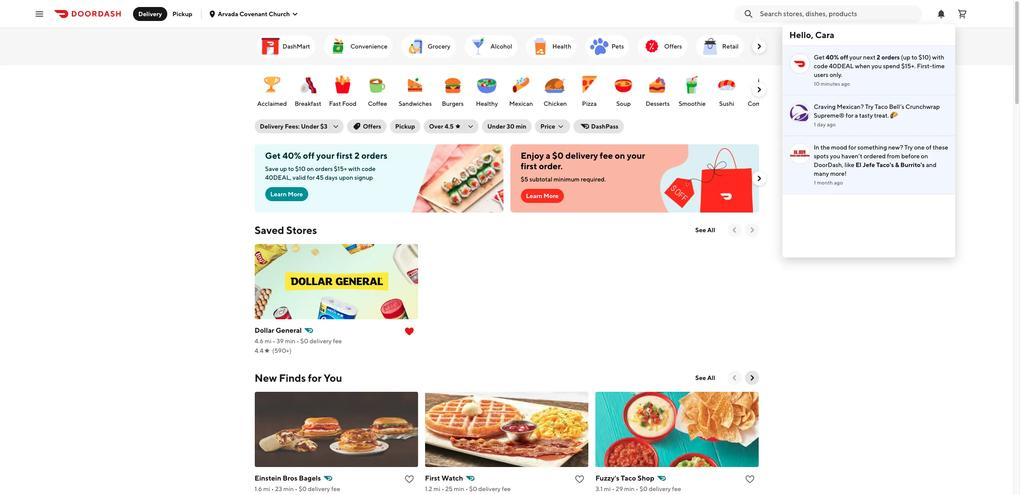 Task type: vqa. For each thing, say whether or not it's contained in the screenshot.
the bottommost "9:10"
no



Task type: describe. For each thing, give the bounding box(es) containing it.
offers link
[[638, 35, 687, 58]]

bell's
[[889, 103, 904, 110]]

month
[[817, 180, 833, 186]]

3.1
[[596, 486, 603, 493]]

orders inside save up to $10 on orders $15+ with code 40deal, valid for 45 days upon signup
[[315, 166, 333, 173]]

more for a
[[544, 193, 559, 200]]

2 for next
[[877, 54, 880, 61]]

upon
[[339, 174, 353, 181]]

save
[[265, 166, 279, 173]]

$10)
[[919, 54, 931, 61]]

1 vertical spatial taco
[[621, 475, 636, 483]]

$​0 for bros
[[299, 486, 307, 493]]

0 vertical spatial next button of carousel image
[[755, 42, 763, 51]]

grocery
[[428, 43, 450, 50]]

soup
[[616, 100, 631, 107]]

1 month ago
[[814, 180, 843, 186]]

your inside enjoy a $0 delivery fee on your first order.
[[627, 151, 645, 161]]

see for saved stores
[[696, 227, 706, 234]]

a inside enjoy a $0 delivery fee on your first order.
[[546, 151, 551, 161]]

offers button
[[347, 120, 387, 134]]

signup
[[354, 174, 373, 181]]

click to add this store to your saved list image for fuzzy's taco shop
[[745, 475, 756, 485]]

• down general
[[297, 338, 299, 345]]

min for einstein bros bagels
[[283, 486, 294, 493]]

something
[[858, 144, 887, 151]]

burrito's
[[901, 162, 925, 169]]

notification bell image
[[936, 9, 947, 19]]

learn more for a
[[526, 193, 559, 200]]

0 horizontal spatial first
[[336, 151, 353, 161]]

40% for get 40% off your next 2 orders
[[826, 54, 839, 61]]

pets image
[[589, 36, 610, 57]]

4.4
[[255, 348, 264, 355]]

of
[[926, 144, 932, 151]]

ago inside "craving mexican? try taco bell's crunchwrap supreme® for a tasty treat. 🌮 1 day ago"
[[827, 121, 836, 128]]

alcohol link
[[464, 35, 518, 58]]

delivery button
[[133, 7, 167, 21]]

(590+)
[[272, 348, 292, 355]]

40deal
[[829, 63, 854, 70]]

to inside (up to $10) with code 40deal when you spend $15+. first-time users only.
[[912, 54, 918, 61]]

tasty
[[859, 112, 873, 119]]

covenant
[[240, 10, 268, 17]]

25
[[445, 486, 453, 493]]

in
[[814, 144, 820, 151]]

users
[[814, 71, 829, 78]]

with inside save up to $10 on orders $15+ with code 40deal, valid for 45 days upon signup
[[348, 166, 360, 173]]

min for first watch
[[454, 486, 464, 493]]

time
[[932, 63, 945, 70]]

mood
[[831, 144, 847, 151]]

el jefe taco's & burrito's
[[856, 162, 925, 169]]

Store search: begin typing to search for stores available on DoorDash text field
[[760, 9, 917, 19]]

1 inside "craving mexican? try taco bell's crunchwrap supreme® for a tasty treat. 🌮 1 day ago"
[[814, 121, 816, 128]]

saved stores link
[[255, 223, 317, 237]]

craving
[[814, 103, 836, 110]]

fee for einstein bros bagels
[[331, 486, 340, 493]]

for inside save up to $10 on orders $15+ with code 40deal, valid for 45 days upon signup
[[307, 174, 315, 181]]

click to remove this store from your saved list image
[[404, 327, 415, 337]]

click to add this store to your saved list image
[[575, 475, 585, 485]]

in the mood for something new? try one of these spots you haven't ordered from before on doordash, like
[[814, 144, 948, 169]]

fee for fuzzy's taco shop
[[672, 486, 681, 493]]

0 vertical spatial next button of carousel image
[[755, 85, 763, 94]]

$15+
[[334, 166, 347, 173]]

fuzzy's taco shop
[[596, 475, 655, 483]]

29
[[616, 486, 623, 493]]

hello,
[[790, 30, 814, 40]]

offers inside button
[[363, 123, 381, 130]]

chicken
[[544, 100, 567, 107]]

fast food
[[329, 100, 357, 107]]

under 30 min button
[[482, 120, 532, 134]]

fee for first watch
[[502, 486, 511, 493]]

on inside in the mood for something new? try one of these spots you haven't ordered from before on doordash, like
[[921, 153, 928, 160]]

for inside "craving mexican? try taco bell's crunchwrap supreme® for a tasty treat. 🌮 1 day ago"
[[846, 112, 854, 119]]

before
[[902, 153, 920, 160]]

mi for fuzzy's
[[604, 486, 611, 493]]

spots
[[814, 153, 829, 160]]

40% for get 40% off your first 2 orders
[[283, 151, 301, 161]]

see all for saved stores
[[696, 227, 715, 234]]

comfort
[[748, 100, 771, 107]]

first watch
[[425, 475, 463, 483]]

dollar general
[[255, 327, 302, 335]]

coffee
[[368, 100, 387, 107]]

more for 40%
[[288, 191, 303, 198]]

saved
[[255, 224, 284, 236]]

and many more!
[[814, 162, 937, 177]]

previous button of carousel image for new finds for you
[[730, 374, 739, 383]]

taco's
[[877, 162, 894, 169]]

see for new finds for you
[[696, 375, 706, 382]]

only.
[[830, 71, 843, 78]]

1.6 mi • 23 min • $​0 delivery fee
[[255, 486, 340, 493]]

more!
[[830, 170, 847, 177]]

grocery image
[[405, 36, 426, 57]]

1 horizontal spatial pickup button
[[390, 120, 420, 134]]

code inside (up to $10) with code 40deal when you spend $15+. first-time users only.
[[814, 63, 828, 70]]

el
[[856, 162, 862, 169]]

general
[[276, 327, 302, 335]]

new finds for you
[[255, 372, 342, 384]]

arvada covenant church
[[218, 10, 290, 17]]

on inside enjoy a $0 delivery fee on your first order.
[[615, 151, 625, 161]]

grocery link
[[402, 35, 456, 58]]

dashpass
[[591, 123, 619, 130]]

delivery for dollar general
[[310, 338, 332, 345]]

off for next
[[840, 54, 848, 61]]

required.
[[581, 176, 606, 183]]

click to add this store to your saved list image for einstein bros bagels
[[404, 475, 415, 485]]

fee for dollar general
[[333, 338, 342, 345]]

order.
[[539, 161, 563, 171]]

haven't
[[842, 153, 863, 160]]

bagels
[[299, 475, 321, 483]]

breakfast
[[295, 100, 321, 107]]

health image
[[530, 36, 551, 57]]

pets
[[612, 43, 624, 50]]

jefe
[[863, 162, 875, 169]]

over
[[429, 123, 443, 130]]

alcohol image
[[468, 36, 489, 57]]

45
[[316, 174, 324, 181]]

cara
[[815, 30, 835, 40]]

first-
[[917, 63, 932, 70]]

retail link
[[696, 35, 744, 58]]

new?
[[888, 144, 903, 151]]

mi for dollar
[[265, 338, 272, 345]]

one
[[914, 144, 925, 151]]

arvada covenant church button
[[209, 10, 299, 17]]

delivery for fuzzy's taco shop
[[649, 486, 671, 493]]

when
[[855, 63, 870, 70]]

delivery inside enjoy a $0 delivery fee on your first order.
[[566, 151, 598, 161]]

39
[[277, 338, 284, 345]]

for inside in the mood for something new? try one of these spots you haven't ordered from before on doordash, like
[[849, 144, 856, 151]]

min for dollar general
[[285, 338, 295, 345]]

you
[[324, 372, 342, 384]]

4.6
[[255, 338, 264, 345]]

valid
[[293, 174, 306, 181]]

&
[[895, 162, 899, 169]]

learn more button for 40%
[[265, 187, 308, 201]]

watch
[[442, 475, 463, 483]]

delivery for first watch
[[479, 486, 501, 493]]

1 horizontal spatial offers
[[664, 43, 682, 50]]

1.2 mi • 25 min • $​0 delivery fee
[[425, 486, 511, 493]]

$​0 for taco
[[640, 486, 648, 493]]

shop
[[638, 475, 655, 483]]

1 vertical spatial next button of carousel image
[[755, 174, 763, 183]]

learn for get 40% off your first 2 orders
[[270, 191, 287, 198]]

mexican
[[509, 100, 533, 107]]

pets link
[[585, 35, 629, 58]]

pizza
[[582, 100, 597, 107]]

dashmart image
[[260, 36, 281, 57]]

get 40% off your first 2 orders
[[265, 151, 388, 161]]

• left 29
[[612, 486, 615, 493]]



Task type: locate. For each thing, give the bounding box(es) containing it.
2 vertical spatial orders
[[315, 166, 333, 173]]

1 vertical spatial 1
[[814, 180, 816, 186]]

0 horizontal spatial off
[[303, 151, 315, 161]]

over 4.5 button
[[424, 120, 479, 134]]

orders for get 40% off your first 2 orders
[[361, 151, 388, 161]]

hello, cara
[[790, 30, 835, 40]]

delivery right "$0"
[[566, 151, 598, 161]]

0 vertical spatial a
[[855, 112, 858, 119]]

1 horizontal spatial under
[[487, 123, 505, 130]]

ago down only. in the top right of the page
[[841, 81, 850, 87]]

your for first
[[316, 151, 335, 161]]

2 for first
[[355, 151, 360, 161]]

with up the time
[[932, 54, 945, 61]]

0 vertical spatial with
[[932, 54, 945, 61]]

min right 30 on the top of page
[[516, 123, 527, 130]]

3.1 mi • 29 min • $​0 delivery fee
[[596, 486, 681, 493]]

food right comfort
[[773, 100, 787, 107]]

• right 25 at left
[[466, 486, 468, 493]]

23
[[275, 486, 282, 493]]

try inside "craving mexican? try taco bell's crunchwrap supreme® for a tasty treat. 🌮 1 day ago"
[[865, 103, 874, 110]]

food right fast
[[342, 100, 357, 107]]

1 horizontal spatial you
[[872, 63, 882, 70]]

food for comfort food
[[773, 100, 787, 107]]

1 left day
[[814, 121, 816, 128]]

first inside enjoy a $0 delivery fee on your first order.
[[521, 161, 537, 171]]

1 horizontal spatial learn more button
[[521, 189, 564, 203]]

see all link for saved stores
[[690, 223, 721, 237]]

taco
[[875, 103, 888, 110], [621, 475, 636, 483]]

with up upon
[[348, 166, 360, 173]]

open menu image
[[34, 9, 45, 19]]

0 vertical spatial you
[[872, 63, 882, 70]]

try up before
[[905, 144, 913, 151]]

ago down the 'supreme®'
[[827, 121, 836, 128]]

1 previous button of carousel image from the top
[[730, 226, 739, 235]]

all for saved stores
[[707, 227, 715, 234]]

1 vertical spatial off
[[303, 151, 315, 161]]

get up users
[[814, 54, 825, 61]]

a
[[855, 112, 858, 119], [546, 151, 551, 161]]

0 horizontal spatial pickup button
[[167, 7, 198, 21]]

1 vertical spatial get
[[265, 151, 281, 161]]

catering image
[[756, 36, 777, 57]]

0 vertical spatial 2
[[877, 54, 880, 61]]

0 vertical spatial see all link
[[690, 223, 721, 237]]

0 horizontal spatial offers
[[363, 123, 381, 130]]

first down enjoy
[[521, 161, 537, 171]]

fast
[[329, 100, 341, 107]]

2 right next
[[877, 54, 880, 61]]

2 vertical spatial next button of carousel image
[[748, 226, 756, 235]]

offers down coffee
[[363, 123, 381, 130]]

to right (up
[[912, 54, 918, 61]]

0 horizontal spatial taco
[[621, 475, 636, 483]]

2 food from the left
[[773, 100, 787, 107]]

0 vertical spatial off
[[840, 54, 848, 61]]

delivery for einstein bros bagels
[[308, 486, 330, 493]]

0 horizontal spatial a
[[546, 151, 551, 161]]

food for fast food
[[342, 100, 357, 107]]

sushi
[[719, 100, 734, 107]]

einstein bros bagels
[[255, 475, 321, 483]]

these
[[933, 144, 948, 151]]

0 horizontal spatial your
[[316, 151, 335, 161]]

try up tasty
[[865, 103, 874, 110]]

get for get 40% off your first 2 orders
[[265, 151, 281, 161]]

get for get 40% off your next 2 orders
[[814, 54, 825, 61]]

you down mood
[[830, 153, 840, 160]]

0 horizontal spatial learn
[[270, 191, 287, 198]]

mi right 3.1
[[604, 486, 611, 493]]

offers image
[[642, 36, 663, 57]]

2
[[877, 54, 880, 61], [355, 151, 360, 161]]

mi for first
[[434, 486, 440, 493]]

1 horizontal spatial get
[[814, 54, 825, 61]]

on right $10
[[307, 166, 314, 173]]

mexican?
[[837, 103, 864, 110]]

learn down subtotal
[[526, 193, 542, 200]]

fee
[[600, 151, 613, 161], [333, 338, 342, 345], [331, 486, 340, 493], [502, 486, 511, 493], [672, 486, 681, 493]]

1 vertical spatial to
[[288, 166, 294, 173]]

1 horizontal spatial learn more
[[526, 193, 559, 200]]

crunchwrap
[[906, 103, 940, 110]]

convenience
[[351, 43, 388, 50]]

delivery down shop
[[649, 486, 671, 493]]

1.6
[[255, 486, 262, 493]]

1 horizontal spatial learn
[[526, 193, 542, 200]]

(up
[[901, 54, 911, 61]]

0 horizontal spatial try
[[865, 103, 874, 110]]

try
[[865, 103, 874, 110], [905, 144, 913, 151]]

1 vertical spatial pickup
[[395, 123, 415, 130]]

1 horizontal spatial more
[[544, 193, 559, 200]]

1 vertical spatial first
[[521, 161, 537, 171]]

0 vertical spatial see
[[696, 227, 706, 234]]

0 vertical spatial first
[[336, 151, 353, 161]]

0 vertical spatial 40%
[[826, 54, 839, 61]]

smoothie
[[679, 100, 706, 107]]

• down bros
[[295, 486, 298, 493]]

for left you
[[308, 372, 322, 384]]

for down mexican?
[[846, 112, 854, 119]]

0 horizontal spatial 2
[[355, 151, 360, 161]]

desserts
[[646, 100, 670, 107]]

1 horizontal spatial to
[[912, 54, 918, 61]]

learn more for 40%
[[270, 191, 303, 198]]

0 vertical spatial orders
[[882, 54, 900, 61]]

$​0 for general
[[300, 338, 308, 345]]

0 vertical spatial taco
[[875, 103, 888, 110]]

learn more
[[270, 191, 303, 198], [526, 193, 559, 200]]

2 vertical spatial ago
[[834, 180, 843, 186]]

1 vertical spatial try
[[905, 144, 913, 151]]

2 see all from the top
[[696, 375, 715, 382]]

ago for in the mood for something new? try one of these spots you haven't ordered from before on doordash, like
[[834, 180, 843, 186]]

for up haven't
[[849, 144, 856, 151]]

1 horizontal spatial orders
[[361, 151, 388, 161]]

next button of carousel image
[[755, 42, 763, 51], [755, 174, 763, 183], [748, 226, 756, 235]]

0 vertical spatial all
[[707, 227, 715, 234]]

2 up signup
[[355, 151, 360, 161]]

1 horizontal spatial taco
[[875, 103, 888, 110]]

min inside under 30 min button
[[516, 123, 527, 130]]

to inside save up to $10 on orders $15+ with code 40deal, valid for 45 days upon signup
[[288, 166, 294, 173]]

1 food from the left
[[342, 100, 357, 107]]

saved stores
[[255, 224, 317, 236]]

1 vertical spatial orders
[[361, 151, 388, 161]]

1 vertical spatial all
[[707, 375, 715, 382]]

1 see all link from the top
[[690, 223, 721, 237]]

einstein
[[255, 475, 281, 483]]

first
[[425, 475, 440, 483]]

2 see from the top
[[696, 375, 706, 382]]

1 see from the top
[[696, 227, 706, 234]]

0 horizontal spatial with
[[348, 166, 360, 173]]

under left $3
[[301, 123, 319, 130]]

1 vertical spatial delivery
[[260, 123, 284, 130]]

mi
[[265, 338, 272, 345], [263, 486, 270, 493], [434, 486, 440, 493], [604, 486, 611, 493]]

off up 40deal
[[840, 54, 848, 61]]

0 vertical spatial offers
[[664, 43, 682, 50]]

$​0 down bagels
[[299, 486, 307, 493]]

convenience link
[[324, 35, 393, 58]]

orders up signup
[[361, 151, 388, 161]]

with
[[932, 54, 945, 61], [348, 166, 360, 173]]

a inside "craving mexican? try taco bell's crunchwrap supreme® for a tasty treat. 🌮 1 day ago"
[[855, 112, 858, 119]]

convenience image
[[328, 36, 349, 57]]

• left 25 at left
[[442, 486, 444, 493]]

2 horizontal spatial your
[[850, 54, 862, 61]]

more down valid
[[288, 191, 303, 198]]

0 horizontal spatial more
[[288, 191, 303, 198]]

taco up 29
[[621, 475, 636, 483]]

min for fuzzy's taco shop
[[624, 486, 635, 493]]

orders up spend
[[882, 54, 900, 61]]

• left the 39
[[273, 338, 275, 345]]

fee inside enjoy a $0 delivery fee on your first order.
[[600, 151, 613, 161]]

up
[[280, 166, 287, 173]]

1 vertical spatial see
[[696, 375, 706, 382]]

a left tasty
[[855, 112, 858, 119]]

code inside save up to $10 on orders $15+ with code 40deal, valid for 45 days upon signup
[[362, 166, 376, 173]]

1 vertical spatial next button of carousel image
[[748, 374, 756, 383]]

under left 30 on the top of page
[[487, 123, 505, 130]]

delivery for delivery fees: under $3
[[260, 123, 284, 130]]

0 horizontal spatial to
[[288, 166, 294, 173]]

on down dashpass
[[615, 151, 625, 161]]

1 vertical spatial you
[[830, 153, 840, 160]]

try inside in the mood for something new? try one of these spots you haven't ordered from before on doordash, like
[[905, 144, 913, 151]]

$​0 down general
[[300, 338, 308, 345]]

learn more button down 40deal,
[[265, 187, 308, 201]]

• left the 23
[[271, 486, 274, 493]]

dollar
[[255, 327, 274, 335]]

1 vertical spatial previous button of carousel image
[[730, 374, 739, 383]]

previous button of carousel image
[[730, 226, 739, 235], [730, 374, 739, 383]]

enjoy a $0 delivery fee on your first order.
[[521, 151, 645, 171]]

1 horizontal spatial a
[[855, 112, 858, 119]]

ago down more!
[[834, 180, 843, 186]]

orders up the 45
[[315, 166, 333, 173]]

pickup
[[173, 10, 192, 17], [395, 123, 415, 130]]

delivery right 25 at left
[[479, 486, 501, 493]]

1 vertical spatial 40%
[[283, 151, 301, 161]]

click to add this store to your saved list image
[[404, 475, 415, 485], [745, 475, 756, 485]]

all for new finds for you
[[707, 375, 715, 382]]

under
[[301, 123, 319, 130], [487, 123, 505, 130]]

1 vertical spatial a
[[546, 151, 551, 161]]

previous button of carousel image for saved stores
[[730, 226, 739, 235]]

for left the 45
[[307, 174, 315, 181]]

mi right 1.6
[[263, 486, 270, 493]]

$​0 for watch
[[469, 486, 477, 493]]

under inside button
[[487, 123, 505, 130]]

2 under from the left
[[487, 123, 505, 130]]

code up signup
[[362, 166, 376, 173]]

mi right 1.2
[[434, 486, 440, 493]]

doordash,
[[814, 162, 844, 169]]

price button
[[535, 120, 570, 134]]

to
[[912, 54, 918, 61], [288, 166, 294, 173]]

learn more down 40deal,
[[270, 191, 303, 198]]

min right 25 at left
[[454, 486, 464, 493]]

learn more down subtotal
[[526, 193, 559, 200]]

1 vertical spatial code
[[362, 166, 376, 173]]

fuzzy's
[[596, 475, 619, 483]]

delivery up you
[[310, 338, 332, 345]]

retail image
[[700, 36, 721, 57]]

code up users
[[814, 63, 828, 70]]

you inside in the mood for something new? try one of these spots you haven't ordered from before on doordash, like
[[830, 153, 840, 160]]

get 40% off your next 2 orders
[[814, 54, 900, 61]]

over 4.5
[[429, 123, 454, 130]]

40%
[[826, 54, 839, 61], [283, 151, 301, 161]]

learn down 40deal,
[[270, 191, 287, 198]]

0 horizontal spatial learn more button
[[265, 187, 308, 201]]

2 see all link from the top
[[690, 371, 721, 385]]

1 all from the top
[[707, 227, 715, 234]]

see all link
[[690, 223, 721, 237], [690, 371, 721, 385]]

1 vertical spatial see all
[[696, 375, 715, 382]]

0 horizontal spatial learn more
[[270, 191, 303, 198]]

ago for get
[[841, 81, 850, 87]]

0 vertical spatial get
[[814, 54, 825, 61]]

1 horizontal spatial on
[[615, 151, 625, 161]]

2 click to add this store to your saved list image from the left
[[745, 475, 756, 485]]

a left "$0"
[[546, 151, 551, 161]]

0 vertical spatial see all
[[696, 227, 715, 234]]

delivery fees: under $3
[[260, 123, 327, 130]]

off for first
[[303, 151, 315, 161]]

food
[[342, 100, 357, 107], [773, 100, 787, 107]]

2 horizontal spatial on
[[921, 153, 928, 160]]

1 vertical spatial ago
[[827, 121, 836, 128]]

10
[[814, 81, 820, 87]]

0 vertical spatial try
[[865, 103, 874, 110]]

delivery for delivery
[[138, 10, 162, 17]]

1 under from the left
[[301, 123, 319, 130]]

40% up $10
[[283, 151, 301, 161]]

$5 subtotal minimum required.
[[521, 176, 606, 183]]

minutes
[[821, 81, 840, 87]]

1 horizontal spatial 2
[[877, 54, 880, 61]]

pickup down sandwiches
[[395, 123, 415, 130]]

1 vertical spatial 2
[[355, 151, 360, 161]]

1 horizontal spatial 40%
[[826, 54, 839, 61]]

$10
[[295, 166, 306, 173]]

like
[[845, 162, 855, 169]]

1 left "month"
[[814, 180, 816, 186]]

delivery down bagels
[[308, 486, 330, 493]]

get up save
[[265, 151, 281, 161]]

0 horizontal spatial you
[[830, 153, 840, 160]]

delivery
[[138, 10, 162, 17], [260, 123, 284, 130]]

learn more button down subtotal
[[521, 189, 564, 203]]

0 horizontal spatial click to add this store to your saved list image
[[404, 475, 415, 485]]

off up $10
[[303, 151, 315, 161]]

0 vertical spatial code
[[814, 63, 828, 70]]

0 vertical spatial pickup button
[[167, 7, 198, 21]]

pickup right delivery button
[[173, 10, 192, 17]]

see all for new finds for you
[[696, 375, 715, 382]]

offers right offers image
[[664, 43, 682, 50]]

2 all from the top
[[707, 375, 715, 382]]

see all link for new finds for you
[[690, 371, 721, 385]]

on down of
[[921, 153, 928, 160]]

1 horizontal spatial with
[[932, 54, 945, 61]]

0 horizontal spatial food
[[342, 100, 357, 107]]

on inside save up to $10 on orders $15+ with code 40deal, valid for 45 days upon signup
[[307, 166, 314, 173]]

dashmart link
[[256, 35, 315, 58]]

pickup button
[[167, 7, 198, 21], [390, 120, 420, 134]]

0 vertical spatial delivery
[[138, 10, 162, 17]]

4.5
[[445, 123, 454, 130]]

to right up
[[288, 166, 294, 173]]

min right the 23
[[283, 486, 294, 493]]

1 horizontal spatial first
[[521, 161, 537, 171]]

delivery inside button
[[138, 10, 162, 17]]

days
[[325, 174, 338, 181]]

first up $15+
[[336, 151, 353, 161]]

spend
[[883, 63, 900, 70]]

treat.
[[874, 112, 889, 119]]

see all
[[696, 227, 715, 234], [696, 375, 715, 382]]

2 1 from the top
[[814, 180, 816, 186]]

and
[[926, 162, 937, 169]]

1 horizontal spatial off
[[840, 54, 848, 61]]

your for next
[[850, 54, 862, 61]]

learn
[[270, 191, 287, 198], [526, 193, 542, 200]]

$​0 right 25 at left
[[469, 486, 477, 493]]

0 horizontal spatial pickup
[[173, 10, 192, 17]]

min right 29
[[624, 486, 635, 493]]

0 items, open order cart image
[[957, 9, 968, 19]]

1 vertical spatial offers
[[363, 123, 381, 130]]

1 horizontal spatial delivery
[[260, 123, 284, 130]]

orders for get 40% off your next 2 orders
[[882, 54, 900, 61]]

new
[[255, 372, 277, 384]]

you inside (up to $10) with code 40deal when you spend $15+. first-time users only.
[[872, 63, 882, 70]]

more down subtotal
[[544, 193, 559, 200]]

learn more button for a
[[521, 189, 564, 203]]

1 horizontal spatial click to add this store to your saved list image
[[745, 475, 756, 485]]

30
[[507, 123, 515, 130]]

1 vertical spatial pickup button
[[390, 120, 420, 134]]

0 horizontal spatial orders
[[315, 166, 333, 173]]

first
[[336, 151, 353, 161], [521, 161, 537, 171]]

1 1 from the top
[[814, 121, 816, 128]]

• down shop
[[636, 486, 639, 493]]

0 horizontal spatial 40%
[[283, 151, 301, 161]]

0 vertical spatial pickup
[[173, 10, 192, 17]]

🌮
[[890, 112, 898, 119]]

fees:
[[285, 123, 300, 130]]

40% up 40deal
[[826, 54, 839, 61]]

(up to $10) with code 40deal when you spend $15+. first-time users only.
[[814, 54, 945, 78]]

min right the 39
[[285, 338, 295, 345]]

next button of carousel image
[[755, 85, 763, 94], [748, 374, 756, 383]]

$0
[[552, 151, 564, 161]]

learn more button
[[265, 187, 308, 201], [521, 189, 564, 203]]

more
[[288, 191, 303, 198], [544, 193, 559, 200]]

taco up treat.
[[875, 103, 888, 110]]

2 previous button of carousel image from the top
[[730, 374, 739, 383]]

0 horizontal spatial get
[[265, 151, 281, 161]]

mi right 4.6
[[265, 338, 272, 345]]

0 vertical spatial previous button of carousel image
[[730, 226, 739, 235]]

1 vertical spatial see all link
[[690, 371, 721, 385]]

with inside (up to $10) with code 40deal when you spend $15+. first-time users only.
[[932, 54, 945, 61]]

ago
[[841, 81, 850, 87], [827, 121, 836, 128], [834, 180, 843, 186]]

1 horizontal spatial pickup
[[395, 123, 415, 130]]

you down next
[[872, 63, 882, 70]]

0 horizontal spatial on
[[307, 166, 314, 173]]

0 vertical spatial ago
[[841, 81, 850, 87]]

1 see all from the top
[[696, 227, 715, 234]]

1 click to add this store to your saved list image from the left
[[404, 475, 415, 485]]

all
[[707, 227, 715, 234], [707, 375, 715, 382]]

0 horizontal spatial under
[[301, 123, 319, 130]]

taco inside "craving mexican? try taco bell's crunchwrap supreme® for a tasty treat. 🌮 1 day ago"
[[875, 103, 888, 110]]

learn for enjoy a $0 delivery fee on your first order.
[[526, 193, 542, 200]]

mi for einstein
[[263, 486, 270, 493]]

•
[[273, 338, 275, 345], [297, 338, 299, 345], [271, 486, 274, 493], [295, 486, 298, 493], [442, 486, 444, 493], [466, 486, 468, 493], [612, 486, 615, 493], [636, 486, 639, 493]]

0 vertical spatial 1
[[814, 121, 816, 128]]

$​0 down shop
[[640, 486, 648, 493]]

40deal,
[[265, 174, 291, 181]]



